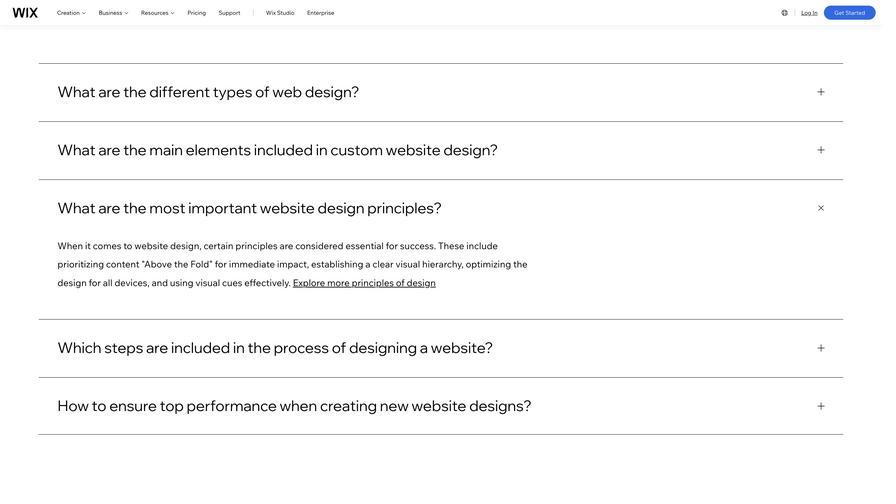 Task type: vqa. For each thing, say whether or not it's contained in the screenshot.
Hire a Professional "link"
no



Task type: describe. For each thing, give the bounding box(es) containing it.
log
[[802, 9, 812, 16]]

which
[[58, 339, 101, 357]]

business
[[99, 9, 122, 16]]

steps
[[104, 339, 143, 357]]

elements
[[186, 140, 251, 159]]

design inside the when it comes to website design, certain principles are considered essential for success. these include prioritizing content "above the fold" for immediate impact, establishing a clear visual hierarchy, optimizing the design for all devices, and using visual cues effectively.
[[58, 277, 87, 289]]

what for what are the main elements included in custom website design?
[[58, 140, 96, 159]]

considered
[[295, 240, 344, 252]]

what are the different types of web design?
[[58, 82, 360, 101]]

content
[[106, 259, 139, 270]]

what are the most important website design principles?
[[58, 199, 442, 217]]

cues
[[222, 277, 242, 289]]

explore more principles of design
[[293, 277, 436, 289]]

designs?
[[469, 397, 532, 415]]

hierarchy,
[[422, 259, 464, 270]]

impact,
[[277, 259, 309, 270]]

using
[[170, 277, 194, 289]]

fold"
[[190, 259, 213, 270]]

the inside 'list item'
[[123, 140, 147, 159]]

what are the different types of web design? list item
[[39, 62, 844, 121]]

optimizing
[[466, 259, 511, 270]]

business button
[[99, 8, 129, 17]]

website inside the when it comes to website design, certain principles are considered essential for success. these include prioritizing content "above the fold" for immediate impact, establishing a clear visual hierarchy, optimizing the design for all devices, and using visual cues effectively.
[[134, 240, 168, 252]]

support
[[219, 9, 240, 16]]

explore
[[293, 277, 325, 289]]

list containing what are the different types of web design?
[[39, 62, 844, 435]]

in inside list item
[[233, 339, 245, 357]]

enterprise link
[[307, 8, 334, 17]]

important
[[188, 199, 257, 217]]

what are the most important website design principles? list item
[[39, 178, 844, 319]]

creation button
[[57, 8, 86, 17]]

more
[[327, 277, 350, 289]]

how
[[58, 397, 89, 415]]

website inside the what are the main elements included in custom website design? 'list item'
[[386, 140, 441, 159]]

a inside the when it comes to website design, certain principles are considered essential for success. these include prioritizing content "above the fold" for immediate impact, establishing a clear visual hierarchy, optimizing the design for all devices, and using visual cues effectively.
[[366, 259, 371, 270]]

new
[[380, 397, 409, 415]]

principles?
[[368, 199, 442, 217]]

log in
[[802, 9, 818, 16]]

certain
[[204, 240, 233, 252]]

the inside list item
[[123, 82, 147, 101]]

most
[[149, 199, 186, 217]]

pricing
[[188, 9, 206, 16]]

get
[[835, 9, 845, 16]]

creating
[[320, 397, 377, 415]]

to inside list item
[[92, 397, 106, 415]]

top
[[160, 397, 184, 415]]

of inside list item
[[255, 82, 270, 101]]

studio
[[277, 9, 295, 16]]

types
[[213, 82, 252, 101]]

what for what are the most important website design principles?
[[58, 199, 96, 217]]

process
[[274, 339, 329, 357]]

essential
[[346, 240, 384, 252]]

design,
[[170, 240, 202, 252]]

principles inside the when it comes to website design, certain principles are considered essential for success. these include prioritizing content "above the fold" for immediate impact, establishing a clear visual hierarchy, optimizing the design for all devices, and using visual cues effectively.
[[236, 240, 278, 252]]

prioritizing
[[58, 259, 104, 270]]

ensure
[[109, 397, 157, 415]]

pricing link
[[188, 8, 206, 17]]

1 vertical spatial for
[[215, 259, 227, 270]]

website inside how to ensure top performance when creating new website designs? list item
[[412, 397, 467, 415]]

get started link
[[824, 5, 876, 20]]

of inside what are the most important website design principles? list item
[[396, 277, 405, 289]]

log in link
[[802, 8, 818, 17]]



Task type: locate. For each thing, give the bounding box(es) containing it.
comes
[[93, 240, 121, 252]]

0 vertical spatial design?
[[305, 82, 360, 101]]

1 vertical spatial design?
[[444, 140, 498, 159]]

different
[[149, 82, 210, 101]]

visual
[[396, 259, 420, 270], [196, 277, 220, 289]]

are
[[98, 82, 120, 101], [98, 140, 120, 159], [98, 199, 120, 217], [280, 240, 293, 252], [146, 339, 168, 357]]

what inside 'list item'
[[58, 140, 96, 159]]

success.
[[400, 240, 436, 252]]

2 vertical spatial of
[[332, 339, 346, 357]]

1 horizontal spatial principles
[[352, 277, 394, 289]]

1 vertical spatial in
[[233, 339, 245, 357]]

in
[[316, 140, 328, 159], [233, 339, 245, 357]]

included inside list item
[[171, 339, 230, 357]]

design? inside list item
[[305, 82, 360, 101]]

when
[[280, 397, 317, 415]]

are for main
[[98, 140, 120, 159]]

0 horizontal spatial included
[[171, 339, 230, 357]]

principles
[[236, 240, 278, 252], [352, 277, 394, 289]]

0 vertical spatial a
[[366, 259, 371, 270]]

2 horizontal spatial design
[[407, 277, 436, 289]]

establishing
[[311, 259, 364, 270]]

1 vertical spatial what
[[58, 140, 96, 159]]

started
[[846, 9, 866, 16]]

0 horizontal spatial principles
[[236, 240, 278, 252]]

web
[[273, 82, 302, 101]]

1 vertical spatial of
[[396, 277, 405, 289]]

in
[[813, 9, 818, 16]]

how to ensure top performance when creating new website designs?
[[58, 397, 532, 415]]

2 what from the top
[[58, 140, 96, 159]]

design?
[[305, 82, 360, 101], [444, 140, 498, 159]]

0 horizontal spatial in
[[233, 339, 245, 357]]

included inside 'list item'
[[254, 140, 313, 159]]

what
[[58, 82, 96, 101], [58, 140, 96, 159], [58, 199, 96, 217]]

0 vertical spatial for
[[386, 240, 398, 252]]

2 vertical spatial what
[[58, 199, 96, 217]]

1 vertical spatial a
[[420, 339, 428, 357]]

1 horizontal spatial for
[[215, 259, 227, 270]]

design? inside 'list item'
[[444, 140, 498, 159]]

what for what are the different types of web design?
[[58, 82, 96, 101]]

these
[[438, 240, 465, 252]]

main
[[149, 140, 183, 159]]

are inside 'list item'
[[98, 140, 120, 159]]

1 what from the top
[[58, 82, 96, 101]]

are for most
[[98, 199, 120, 217]]

wix studio link
[[266, 8, 295, 17]]

1 horizontal spatial included
[[254, 140, 313, 159]]

0 vertical spatial in
[[316, 140, 328, 159]]

clear
[[373, 259, 394, 270]]

a
[[366, 259, 371, 270], [420, 339, 428, 357]]

0 vertical spatial of
[[255, 82, 270, 101]]

wix studio
[[266, 9, 295, 16]]

1 horizontal spatial visual
[[396, 259, 420, 270]]

principles up immediate
[[236, 240, 278, 252]]

what inside list item
[[58, 82, 96, 101]]

0 vertical spatial to
[[124, 240, 132, 252]]

0 vertical spatial what
[[58, 82, 96, 101]]

performance
[[187, 397, 277, 415]]

resources button
[[141, 8, 175, 17]]

immediate
[[229, 259, 275, 270]]

what inside list item
[[58, 199, 96, 217]]

resources
[[141, 9, 169, 16]]

designing
[[349, 339, 417, 357]]

of
[[255, 82, 270, 101], [396, 277, 405, 289], [332, 339, 346, 357]]

are inside the when it comes to website design, certain principles are considered essential for success. these include prioritizing content "above the fold" for immediate impact, establishing a clear visual hierarchy, optimizing the design for all devices, and using visual cues effectively.
[[280, 240, 293, 252]]

all
[[103, 277, 113, 289]]

what are the main elements included in custom website design?
[[58, 140, 498, 159]]

custom
[[331, 140, 383, 159]]

to
[[124, 240, 132, 252], [92, 397, 106, 415]]

"above
[[142, 259, 172, 270]]

explore more principles of design link
[[293, 277, 436, 289]]

to up content
[[124, 240, 132, 252]]

list
[[39, 62, 844, 435]]

visual down the success.
[[396, 259, 420, 270]]

and
[[152, 277, 168, 289]]

1 horizontal spatial a
[[420, 339, 428, 357]]

for up clear
[[386, 240, 398, 252]]

website?
[[431, 339, 493, 357]]

0 horizontal spatial design?
[[305, 82, 360, 101]]

1 horizontal spatial design?
[[444, 140, 498, 159]]

wix
[[266, 9, 276, 16]]

in inside 'list item'
[[316, 140, 328, 159]]

when it comes to website design, certain principles are considered essential for success. these include prioritizing content "above the fold" for immediate impact, establishing a clear visual hierarchy, optimizing the design for all devices, and using visual cues effectively.
[[58, 240, 528, 289]]

the
[[123, 82, 147, 101], [123, 140, 147, 159], [123, 199, 147, 217], [174, 259, 188, 270], [513, 259, 528, 270], [248, 339, 271, 357]]

which steps are included in the process of designing a website?
[[58, 339, 493, 357]]

0 vertical spatial included
[[254, 140, 313, 159]]

language selector, english selected image
[[781, 8, 789, 17]]

for left all
[[89, 277, 101, 289]]

enterprise
[[307, 9, 334, 16]]

1 vertical spatial to
[[92, 397, 106, 415]]

1 vertical spatial included
[[171, 339, 230, 357]]

1 vertical spatial visual
[[196, 277, 220, 289]]

design
[[318, 199, 365, 217], [58, 277, 87, 289], [407, 277, 436, 289]]

when
[[58, 240, 83, 252]]

are for different
[[98, 82, 120, 101]]

support link
[[219, 8, 240, 17]]

of inside list item
[[332, 339, 346, 357]]

to right how
[[92, 397, 106, 415]]

included
[[254, 140, 313, 159], [171, 339, 230, 357]]

which steps are included in the process of designing a website? list item
[[39, 318, 844, 377]]

1 horizontal spatial design
[[318, 199, 365, 217]]

0 horizontal spatial design
[[58, 277, 87, 289]]

visual down the fold"
[[196, 277, 220, 289]]

to inside the when it comes to website design, certain principles are considered essential for success. these include prioritizing content "above the fold" for immediate impact, establishing a clear visual hierarchy, optimizing the design for all devices, and using visual cues effectively.
[[124, 240, 132, 252]]

what are the main elements included in custom website design? list item
[[39, 120, 844, 179]]

it
[[85, 240, 91, 252]]

how to ensure top performance when creating new website designs? list item
[[39, 377, 844, 435]]

3 what from the top
[[58, 199, 96, 217]]

0 horizontal spatial visual
[[196, 277, 220, 289]]

effectively.
[[245, 277, 291, 289]]

0 horizontal spatial for
[[89, 277, 101, 289]]

principles down clear
[[352, 277, 394, 289]]

creation
[[57, 9, 80, 16]]

2 vertical spatial for
[[89, 277, 101, 289]]

for
[[386, 240, 398, 252], [215, 259, 227, 270], [89, 277, 101, 289]]

0 horizontal spatial a
[[366, 259, 371, 270]]

include
[[467, 240, 498, 252]]

1 horizontal spatial in
[[316, 140, 328, 159]]

2 horizontal spatial for
[[386, 240, 398, 252]]

are inside list item
[[98, 82, 120, 101]]

0 vertical spatial principles
[[236, 240, 278, 252]]

2 horizontal spatial of
[[396, 277, 405, 289]]

devices,
[[115, 277, 150, 289]]

1 vertical spatial principles
[[352, 277, 394, 289]]

0 vertical spatial visual
[[396, 259, 420, 270]]

0 horizontal spatial to
[[92, 397, 106, 415]]

1 horizontal spatial of
[[332, 339, 346, 357]]

for down certain
[[215, 259, 227, 270]]

website
[[386, 140, 441, 159], [260, 199, 315, 217], [134, 240, 168, 252], [412, 397, 467, 415]]

1 horizontal spatial to
[[124, 240, 132, 252]]

get started
[[835, 9, 866, 16]]

0 horizontal spatial of
[[255, 82, 270, 101]]



